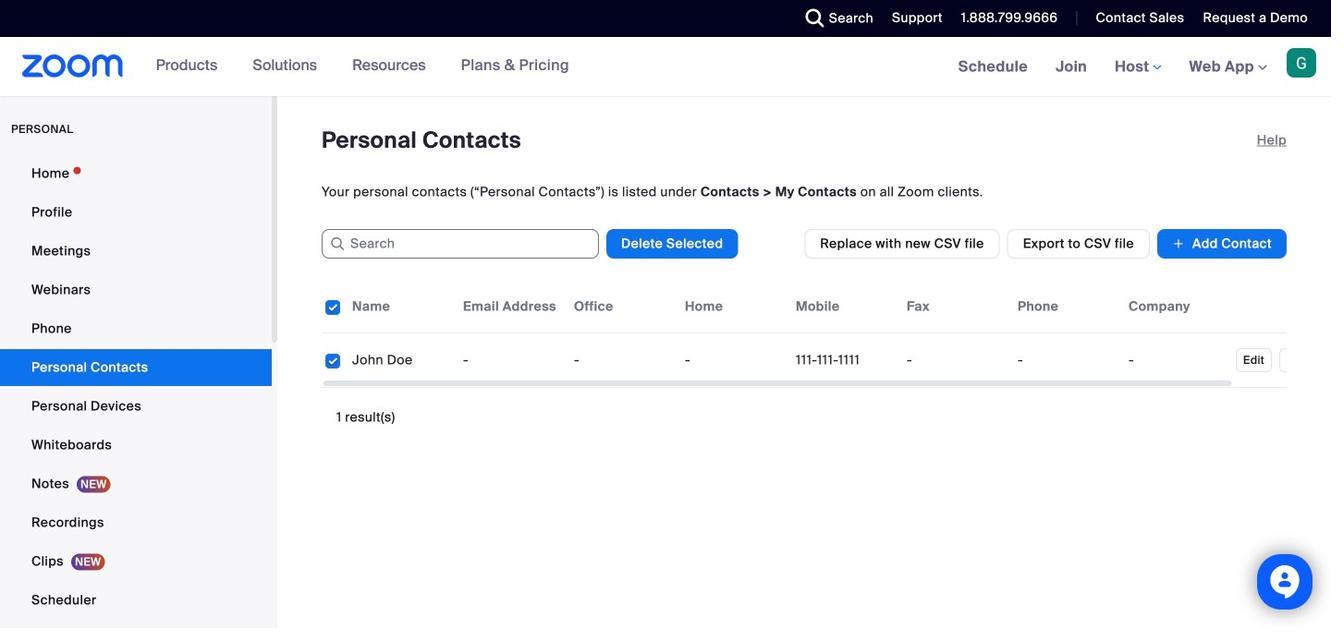 Task type: vqa. For each thing, say whether or not it's contained in the screenshot.
what is the difference between an audio plan and zoom phone?
no



Task type: describe. For each thing, give the bounding box(es) containing it.
personal menu menu
[[0, 155, 272, 629]]

2 cell from the left
[[1010, 342, 1121, 379]]

zoom logo image
[[22, 55, 124, 78]]

meetings navigation
[[945, 37, 1331, 98]]



Task type: locate. For each thing, give the bounding box(es) containing it.
profile picture image
[[1287, 48, 1316, 78]]

application
[[322, 281, 1331, 388]]

Search Contacts Input text field
[[322, 229, 599, 259]]

3 cell from the left
[[1121, 342, 1232, 379]]

1 cell from the left
[[900, 342, 1010, 379]]

add image
[[1172, 235, 1185, 253]]

product information navigation
[[142, 37, 583, 96]]

cell
[[900, 342, 1010, 379], [1010, 342, 1121, 379], [1121, 342, 1232, 379]]

banner
[[0, 37, 1331, 98]]



